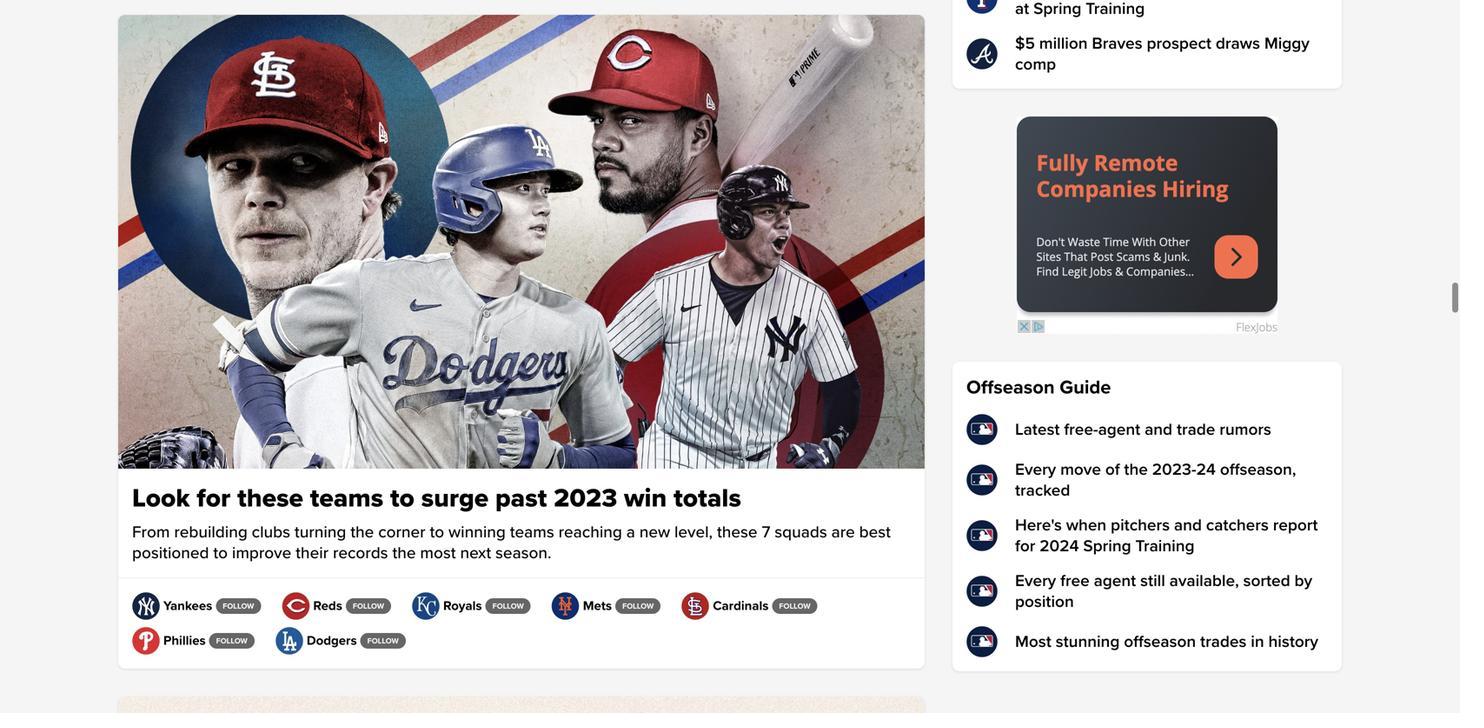 Task type: locate. For each thing, give the bounding box(es) containing it.
rebuilding
[[174, 522, 248, 542]]

1 mlb image from the top
[[967, 414, 998, 445]]

follow button for phillies
[[209, 633, 255, 649]]

dodgers link
[[275, 627, 357, 655]]

position
[[1016, 592, 1075, 612]]

move
[[1061, 460, 1102, 480]]

spring
[[1084, 536, 1132, 556]]

rangers image
[[967, 0, 998, 14]]

every move of the 2023-24 offseason, tracked link
[[967, 459, 1329, 501]]

and
[[1145, 420, 1173, 440], [1175, 515, 1203, 535]]

teams
[[310, 482, 384, 514], [510, 522, 555, 542]]

0 vertical spatial the
[[1125, 460, 1149, 480]]

mlb image left here's
[[967, 520, 998, 551]]

$5 million braves prospect draws miggy comp link
[[967, 33, 1329, 75]]

royals link
[[412, 592, 482, 620]]

the down corner at the bottom left
[[393, 543, 416, 563]]

teams up turning at the bottom of page
[[310, 482, 384, 514]]

cardinals
[[713, 598, 769, 614]]

next
[[460, 543, 491, 563]]

2023-
[[1153, 460, 1197, 480]]

every
[[1016, 460, 1057, 480], [1016, 571, 1057, 591]]

history
[[1269, 632, 1319, 652]]

winning
[[449, 522, 506, 542]]

1 vertical spatial and
[[1175, 515, 1203, 535]]

2 every from the top
[[1016, 571, 1057, 591]]

and for trade
[[1145, 420, 1173, 440]]

$5
[[1016, 33, 1036, 53]]

mlb image
[[967, 520, 998, 551], [967, 576, 998, 607], [967, 626, 998, 657]]

mlb image inside every move of the 2023-24 offseason, tracked link
[[967, 464, 998, 496]]

agent up of
[[1099, 420, 1141, 440]]

1 horizontal spatial the
[[393, 543, 416, 563]]

when your longtime baseball rival marries your sister ... image
[[118, 696, 925, 713]]

2024
[[1040, 536, 1080, 556]]

mlb image left position
[[967, 576, 998, 607]]

follow button right mets on the left of the page
[[616, 598, 661, 614]]

3 mlb image from the top
[[967, 626, 998, 657]]

mlb image down offseason
[[967, 414, 998, 445]]

1 horizontal spatial to
[[390, 482, 415, 514]]

the inside every move of the 2023-24 offseason, tracked
[[1125, 460, 1149, 480]]

2023
[[554, 482, 618, 514]]

1 vertical spatial every
[[1016, 571, 1057, 591]]

every inside the every free agent still available, sorted by position
[[1016, 571, 1057, 591]]

of
[[1106, 460, 1120, 480]]

to down rebuilding
[[213, 543, 228, 563]]

1 mlb image from the top
[[967, 520, 998, 551]]

1 horizontal spatial and
[[1175, 515, 1203, 535]]

for up rebuilding
[[197, 482, 231, 514]]

0 vertical spatial agent
[[1099, 420, 1141, 440]]

mlb image inside here's when pitchers and catchers report for 2024 spring training link
[[967, 520, 998, 551]]

mlb image left most
[[967, 626, 998, 657]]

follow right mets on the left of the page
[[623, 601, 654, 611]]

follow right phillies
[[216, 636, 248, 646]]

2 horizontal spatial the
[[1125, 460, 1149, 480]]

and up 'training'
[[1175, 515, 1203, 535]]

dodgers
[[307, 633, 357, 649]]

when
[[1067, 515, 1107, 535]]

1 vertical spatial teams
[[510, 522, 555, 542]]

guide
[[1060, 376, 1112, 399]]

braves
[[1093, 33, 1143, 53]]

1 vertical spatial these
[[717, 522, 758, 542]]

0 horizontal spatial teams
[[310, 482, 384, 514]]

follow button right the cardinals
[[773, 598, 818, 614]]

mlb image left tracked
[[967, 464, 998, 496]]

follow right royals
[[493, 601, 524, 611]]

mlb image
[[967, 414, 998, 445], [967, 464, 998, 496]]

look for these teams to surge past 2023 win totals link
[[132, 482, 911, 515]]

most stunning offseason trades in history
[[1016, 632, 1319, 652]]

follow button for reds
[[346, 598, 391, 614]]

follow right yankees
[[223, 601, 254, 611]]

1 vertical spatial for
[[1016, 536, 1036, 556]]

pitchers
[[1111, 515, 1170, 535]]

follow for phillies
[[216, 636, 248, 646]]

follow button right yankees
[[216, 598, 261, 614]]

the
[[1125, 460, 1149, 480], [351, 522, 374, 542], [393, 543, 416, 563]]

their
[[296, 543, 329, 563]]

to up corner at the bottom left
[[390, 482, 415, 514]]

0 horizontal spatial to
[[213, 543, 228, 563]]

these left 7
[[717, 522, 758, 542]]

advertisement element
[[1017, 117, 1278, 334]]

1 every from the top
[[1016, 460, 1057, 480]]

0 horizontal spatial and
[[1145, 420, 1173, 440]]

$5 million braves prospect draws miggy comp
[[1016, 33, 1310, 74]]

1 vertical spatial mlb image
[[967, 576, 998, 607]]

1 vertical spatial mlb image
[[967, 464, 998, 496]]

0 vertical spatial for
[[197, 482, 231, 514]]

follow button right royals
[[486, 598, 531, 614]]

prospect
[[1147, 33, 1212, 53]]

follow button right phillies
[[209, 633, 255, 649]]

follow for yankees
[[223, 601, 254, 611]]

7
[[762, 522, 771, 542]]

draws
[[1216, 33, 1261, 53]]

dodgers image
[[275, 627, 303, 655]]

every up tracked
[[1016, 460, 1057, 480]]

follow button right reds
[[346, 598, 391, 614]]

agent down spring
[[1094, 571, 1137, 591]]

the up records
[[351, 522, 374, 542]]

0 vertical spatial these
[[237, 482, 303, 514]]

for inside here's when pitchers and catchers report for 2024 spring training
[[1016, 536, 1036, 556]]

records
[[333, 543, 388, 563]]

these up clubs
[[237, 482, 303, 514]]

phillies image
[[132, 627, 160, 655]]

trade
[[1177, 420, 1216, 440]]

follow button
[[216, 598, 261, 614], [346, 598, 391, 614], [486, 598, 531, 614], [616, 598, 661, 614], [773, 598, 818, 614], [209, 633, 255, 649], [361, 633, 406, 649]]

level,
[[675, 522, 713, 542]]

and left trade
[[1145, 420, 1173, 440]]

for down here's
[[1016, 536, 1036, 556]]

mets
[[583, 598, 612, 614]]

corner
[[378, 522, 426, 542]]

from
[[132, 522, 170, 542]]

stunning
[[1056, 632, 1120, 652]]

follow button for yankees
[[216, 598, 261, 614]]

new
[[640, 522, 671, 542]]

free-
[[1065, 420, 1099, 440]]

follow button for royals
[[486, 598, 531, 614]]

for
[[197, 482, 231, 514], [1016, 536, 1036, 556]]

0 vertical spatial every
[[1016, 460, 1057, 480]]

24
[[1197, 460, 1216, 480]]

2 mlb image from the top
[[967, 464, 998, 496]]

and inside here's when pitchers and catchers report for 2024 spring training
[[1175, 515, 1203, 535]]

follow for royals
[[493, 601, 524, 611]]

these
[[237, 482, 303, 514], [717, 522, 758, 542]]

and for catchers
[[1175, 515, 1203, 535]]

the right of
[[1125, 460, 1149, 480]]

0 vertical spatial to
[[390, 482, 415, 514]]

teams up season.
[[510, 522, 555, 542]]

2 vertical spatial mlb image
[[967, 626, 998, 657]]

season.
[[496, 543, 552, 563]]

follow button right dodgers
[[361, 633, 406, 649]]

a
[[627, 522, 636, 542]]

squads
[[775, 522, 828, 542]]

2 vertical spatial the
[[393, 543, 416, 563]]

every up position
[[1016, 571, 1057, 591]]

offseason guide
[[967, 376, 1112, 399]]

1 vertical spatial the
[[351, 522, 374, 542]]

1 horizontal spatial for
[[1016, 536, 1036, 556]]

1 vertical spatial agent
[[1094, 571, 1137, 591]]

latest
[[1016, 420, 1060, 440]]

here's when pitchers and catchers report for 2024 spring training link
[[967, 515, 1329, 557]]

follow right dodgers
[[367, 636, 399, 646]]

2 mlb image from the top
[[967, 576, 998, 607]]

every for every free agent still available, sorted by position
[[1016, 571, 1057, 591]]

miggy
[[1265, 33, 1310, 53]]

cardinals link
[[682, 592, 769, 620]]

agent inside the every free agent still available, sorted by position
[[1094, 571, 1137, 591]]

every inside every move of the 2023-24 offseason, tracked
[[1016, 460, 1057, 480]]

mlb image inside every free agent still available, sorted by position 'link'
[[967, 576, 998, 607]]

0 vertical spatial mlb image
[[967, 520, 998, 551]]

to
[[390, 482, 415, 514], [430, 522, 444, 542], [213, 543, 228, 563]]

0 horizontal spatial for
[[197, 482, 231, 514]]

1 horizontal spatial these
[[717, 522, 758, 542]]

1 vertical spatial to
[[430, 522, 444, 542]]

0 horizontal spatial these
[[237, 482, 303, 514]]

phillies
[[163, 633, 206, 649]]

0 vertical spatial mlb image
[[967, 414, 998, 445]]

follow right reds
[[353, 601, 384, 611]]

0 vertical spatial and
[[1145, 420, 1173, 440]]

to up most
[[430, 522, 444, 542]]

mlb image for most
[[967, 626, 998, 657]]

follow for dodgers
[[367, 636, 399, 646]]

braves image
[[967, 38, 998, 70]]

follow right the cardinals
[[779, 601, 811, 611]]

mlb image for here's
[[967, 520, 998, 551]]



Task type: describe. For each thing, give the bounding box(es) containing it.
follow button for dodgers
[[361, 633, 406, 649]]

yankees
[[163, 598, 212, 614]]

look for these teams to surge past 2023 win totals image
[[118, 15, 925, 469]]

tracked
[[1016, 480, 1071, 500]]

0 vertical spatial teams
[[310, 482, 384, 514]]

1 horizontal spatial teams
[[510, 522, 555, 542]]

improve
[[232, 543, 292, 563]]

look
[[132, 482, 190, 514]]

positioned
[[132, 543, 209, 563]]

comp
[[1016, 54, 1057, 74]]

every free agent still available, sorted by position
[[1016, 571, 1313, 612]]

are
[[832, 522, 855, 542]]

million
[[1040, 33, 1088, 53]]

mets link
[[552, 592, 612, 620]]

mlb image for latest
[[967, 414, 998, 445]]

latest free-agent and trade rumors
[[1016, 420, 1272, 440]]

agent for free-
[[1099, 420, 1141, 440]]

still
[[1141, 571, 1166, 591]]

reds
[[313, 598, 342, 614]]

most
[[1016, 632, 1052, 652]]

offseason,
[[1221, 460, 1297, 480]]

offseason
[[967, 376, 1055, 399]]

here's when pitchers and catchers report for 2024 spring training
[[1016, 515, 1319, 556]]

agent for free
[[1094, 571, 1137, 591]]

look for these teams to surge past 2023 win totals from rebuilding clubs turning the corner to winning teams reaching a new level, these 7 squads are best positioned to improve their records the most next season.
[[132, 482, 891, 563]]

surge
[[421, 482, 489, 514]]

report
[[1274, 515, 1319, 535]]

most
[[420, 543, 456, 563]]

every free agent still available, sorted by position link
[[967, 570, 1329, 612]]

2 vertical spatial to
[[213, 543, 228, 563]]

yankees link
[[132, 592, 212, 620]]

win
[[624, 482, 667, 514]]

by
[[1295, 571, 1313, 591]]

reaching
[[559, 522, 622, 542]]

rumors
[[1220, 420, 1272, 440]]

reds link
[[282, 592, 342, 620]]

best
[[860, 522, 891, 542]]

trades
[[1201, 632, 1247, 652]]

every move of the 2023-24 offseason, tracked
[[1016, 460, 1297, 500]]

in
[[1252, 632, 1265, 652]]

past
[[496, 482, 547, 514]]

follow button for cardinals
[[773, 598, 818, 614]]

latest free-agent and trade rumors link
[[967, 414, 1329, 445]]

royals image
[[412, 592, 440, 620]]

every for every move of the 2023-24 offseason, tracked
[[1016, 460, 1057, 480]]

phillies link
[[132, 627, 206, 655]]

cardinals image
[[682, 592, 710, 620]]

totals
[[674, 482, 742, 514]]

0 horizontal spatial the
[[351, 522, 374, 542]]

reds image
[[282, 592, 310, 620]]

available,
[[1170, 571, 1240, 591]]

follow for cardinals
[[779, 601, 811, 611]]

most stunning offseason trades in history link
[[967, 626, 1329, 657]]

offseason
[[1125, 632, 1197, 652]]

catchers
[[1207, 515, 1269, 535]]

follow for mets
[[623, 601, 654, 611]]

follow for reds
[[353, 601, 384, 611]]

turning
[[295, 522, 346, 542]]

free
[[1061, 571, 1090, 591]]

royals
[[443, 598, 482, 614]]

sorted
[[1244, 571, 1291, 591]]

2 horizontal spatial to
[[430, 522, 444, 542]]

for inside look for these teams to surge past 2023 win totals from rebuilding clubs turning the corner to winning teams reaching a new level, these 7 squads are best positioned to improve their records the most next season.
[[197, 482, 231, 514]]

mlb image for every
[[967, 576, 998, 607]]

follow button for mets
[[616, 598, 661, 614]]

mlb image for every
[[967, 464, 998, 496]]

here's
[[1016, 515, 1062, 535]]

yankees image
[[132, 592, 160, 620]]

clubs
[[252, 522, 290, 542]]

training
[[1136, 536, 1195, 556]]

mets image
[[552, 592, 580, 620]]



Task type: vqa. For each thing, say whether or not it's contained in the screenshot.
topmost >.500
no



